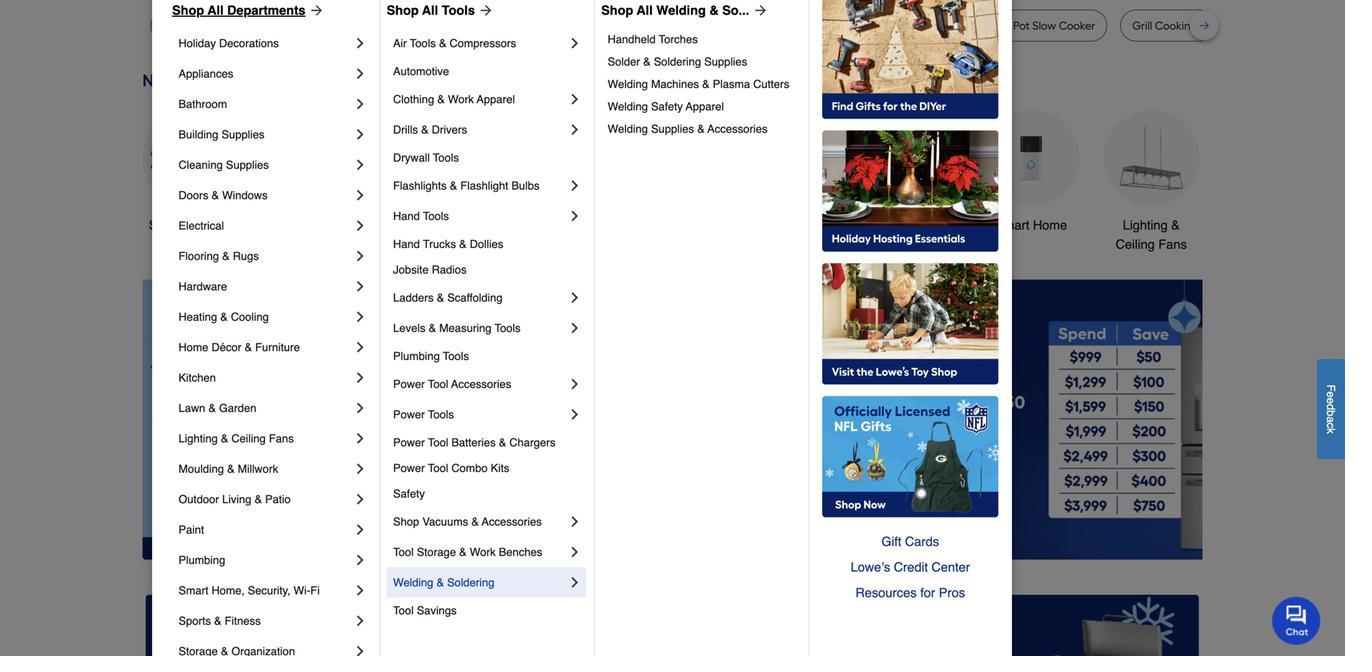 Task type: vqa. For each thing, say whether or not it's contained in the screenshot.
shop All Tools's arrow right icon
yes



Task type: locate. For each thing, give the bounding box(es) containing it.
2 horizontal spatial slow
[[1033, 19, 1057, 32]]

chevron right image for holiday decorations
[[352, 35, 369, 51]]

soldering down tool storage & work benches
[[447, 577, 495, 590]]

shop for shop all welding & so...
[[602, 3, 634, 18]]

2 crock from the left
[[740, 19, 769, 32]]

smart inside "link"
[[996, 218, 1030, 233]]

cooker up 'holiday'
[[189, 19, 226, 32]]

f e e d b a c k
[[1325, 385, 1338, 434]]

1 horizontal spatial crock
[[740, 19, 769, 32]]

so...
[[723, 3, 750, 18]]

up to 30 percent off select grills and accessories. image
[[866, 595, 1200, 657]]

tool
[[428, 378, 449, 391], [428, 437, 449, 449], [428, 462, 449, 475], [393, 546, 414, 559], [393, 605, 414, 618]]

all up food
[[637, 3, 653, 18]]

0 horizontal spatial home
[[179, 341, 209, 354]]

fans inside lighting & ceiling fans
[[1159, 237, 1188, 252]]

décor
[[212, 341, 242, 354]]

welding supplies & accessories link
[[608, 118, 798, 140]]

0 horizontal spatial lighting & ceiling fans
[[179, 433, 294, 445]]

chevron right image for smart home, security, wi-fi
[[352, 583, 369, 599]]

christmas decorations
[[517, 218, 585, 252]]

0 horizontal spatial cooking
[[791, 19, 834, 32]]

safety up vacuums
[[393, 488, 425, 501]]

d
[[1325, 404, 1338, 411]]

1 vertical spatial smart
[[179, 585, 209, 598]]

accessories down plumbing tools link
[[451, 378, 512, 391]]

0 vertical spatial outdoor
[[746, 218, 792, 233]]

1 vertical spatial ceiling
[[232, 433, 266, 445]]

0 vertical spatial home
[[1034, 218, 1068, 233]]

smart for smart home
[[996, 218, 1030, 233]]

solder & soldering supplies
[[608, 55, 748, 68]]

supplies up cleaning supplies
[[222, 128, 265, 141]]

1 horizontal spatial shop
[[387, 3, 419, 18]]

0 vertical spatial lighting
[[1124, 218, 1168, 233]]

home
[[1034, 218, 1068, 233], [179, 341, 209, 354]]

accessories inside "link"
[[708, 123, 768, 135]]

0 vertical spatial hand
[[393, 210, 420, 223]]

handheld torches link
[[608, 28, 798, 50]]

1 horizontal spatial ceiling
[[1116, 237, 1156, 252]]

smart home link
[[984, 110, 1080, 235]]

b
[[1325, 411, 1338, 417]]

drivers
[[432, 123, 468, 136]]

1 horizontal spatial outdoor
[[746, 218, 792, 233]]

0 vertical spatial lighting & ceiling fans link
[[1104, 110, 1200, 254]]

all left deals
[[182, 218, 196, 233]]

outdoor inside outdoor tools & equipment
[[746, 218, 792, 233]]

chevron right image for plumbing
[[352, 553, 369, 569]]

cooker left grill
[[1059, 19, 1096, 32]]

lighting & ceiling fans link
[[1104, 110, 1200, 254], [179, 424, 352, 454]]

crock pot cooking pot
[[740, 19, 853, 32]]

1 horizontal spatial soldering
[[654, 55, 702, 68]]

all inside 'shop all deals' link
[[182, 218, 196, 233]]

power for power tool combo kits
[[393, 462, 425, 475]]

shop up food
[[602, 3, 634, 18]]

shop all welding & so... link
[[602, 1, 769, 20]]

3 crock from the left
[[981, 19, 1011, 32]]

moulding & millwork link
[[179, 454, 352, 485]]

plumbing down paint
[[179, 554, 225, 567]]

0 vertical spatial shop
[[149, 218, 179, 233]]

welding inside welding & soldering link
[[393, 577, 434, 590]]

decorations down shop all departments link
[[219, 37, 279, 50]]

work inside the clothing & work apparel link
[[448, 93, 474, 106]]

all up triple slow cooker
[[422, 3, 438, 18]]

4 power from the top
[[393, 462, 425, 475]]

center
[[932, 560, 971, 575]]

chevron right image for outdoor living & patio
[[352, 492, 369, 508]]

4 pot from the left
[[928, 19, 944, 32]]

accessories up benches
[[482, 516, 542, 529]]

shop down doors
[[149, 218, 179, 233]]

1 vertical spatial lighting & ceiling fans link
[[179, 424, 352, 454]]

pot for crock pot cooking pot
[[772, 19, 789, 32]]

outdoor down moulding
[[179, 493, 219, 506]]

accessories down welding safety apparel link
[[708, 123, 768, 135]]

chevron right image for levels & measuring tools
[[567, 320, 583, 336]]

supplies for welding supplies & accessories
[[651, 123, 695, 135]]

accessories for vacuums
[[482, 516, 542, 529]]

welding inside welding machines & plasma cutters link
[[608, 78, 648, 91]]

2 horizontal spatial shop
[[602, 3, 634, 18]]

shop up triple slow cooker
[[387, 3, 419, 18]]

tool down plumbing tools
[[428, 378, 449, 391]]

jobsite radios link
[[393, 257, 583, 283]]

safety inside "link"
[[393, 488, 425, 501]]

0 horizontal spatial arrow right image
[[306, 2, 325, 18]]

outdoor tools & equipment
[[746, 218, 837, 252]]

supplies inside "link"
[[651, 123, 695, 135]]

e up d
[[1325, 392, 1338, 398]]

microwave
[[479, 19, 534, 32]]

1 vertical spatial lighting
[[179, 433, 218, 445]]

welding inside welding supplies & accessories "link"
[[608, 123, 648, 135]]

1 vertical spatial fans
[[269, 433, 294, 445]]

decorations for holiday
[[219, 37, 279, 50]]

tools inside outdoor tools & equipment
[[795, 218, 825, 233]]

tools for drywall tools
[[433, 151, 459, 164]]

tool left combo
[[428, 462, 449, 475]]

cleaning
[[179, 159, 223, 171]]

0 horizontal spatial smart
[[179, 585, 209, 598]]

crock down the departments
[[263, 19, 293, 32]]

1 horizontal spatial lighting & ceiling fans
[[1116, 218, 1188, 252]]

0 vertical spatial fans
[[1159, 237, 1188, 252]]

0 vertical spatial plumbing
[[393, 350, 440, 363]]

0 horizontal spatial safety
[[393, 488, 425, 501]]

hand
[[393, 210, 420, 223], [393, 238, 420, 251]]

0 vertical spatial lighting & ceiling fans
[[1116, 218, 1188, 252]]

1 horizontal spatial fans
[[1159, 237, 1188, 252]]

0 horizontal spatial outdoor
[[179, 493, 219, 506]]

1 vertical spatial work
[[470, 546, 496, 559]]

tools for plumbing tools
[[443, 350, 469, 363]]

cooker down shop all tools at the top left of the page
[[406, 19, 442, 32]]

all inside the shop all tools link
[[422, 3, 438, 18]]

0 horizontal spatial lighting
[[179, 433, 218, 445]]

arrow right image for shop all departments
[[306, 2, 325, 18]]

0 horizontal spatial shop
[[172, 3, 204, 18]]

chevron right image for power tool accessories
[[567, 377, 583, 393]]

all inside shop all departments link
[[208, 3, 224, 18]]

security,
[[248, 585, 291, 598]]

crock pot slow cooker
[[981, 19, 1096, 32]]

shop all welding & so...
[[602, 3, 750, 18]]

shop left vacuums
[[393, 516, 420, 529]]

shop these last-minute gifts. $99 or less. quantities are limited and won't last. image
[[143, 280, 401, 560]]

1 vertical spatial safety
[[393, 488, 425, 501]]

welding for welding safety apparel
[[608, 100, 648, 113]]

shop all tools link
[[387, 1, 494, 20]]

1 horizontal spatial safety
[[651, 100, 683, 113]]

triple
[[349, 19, 376, 32]]

power for power tools
[[393, 409, 425, 421]]

arrow right image inside the shop all tools link
[[475, 2, 494, 18]]

0 horizontal spatial fans
[[269, 433, 294, 445]]

crock down arrow right icon
[[740, 19, 769, 32]]

up to 40 percent off select vanities. plus get free local delivery on select vanities. image
[[0, 280, 639, 561]]

supplies for building supplies
[[222, 128, 265, 141]]

3 power from the top
[[393, 437, 425, 449]]

1 horizontal spatial smart
[[996, 218, 1030, 233]]

welding & soldering
[[393, 577, 495, 590]]

1 horizontal spatial shop
[[393, 516, 420, 529]]

wi-
[[294, 585, 311, 598]]

2 power from the top
[[393, 409, 425, 421]]

0 horizontal spatial decorations
[[219, 37, 279, 50]]

shop
[[172, 3, 204, 18], [387, 3, 419, 18], [602, 3, 634, 18]]

triple slow cooker
[[349, 19, 442, 32]]

crock for crock pot slow cooker
[[981, 19, 1011, 32]]

food
[[633, 19, 658, 32]]

0 horizontal spatial slow
[[163, 19, 186, 32]]

tool savings link
[[393, 598, 583, 624]]

work up drivers in the top of the page
[[448, 93, 474, 106]]

0 horizontal spatial crock
[[263, 19, 293, 32]]

1 vertical spatial lighting & ceiling fans
[[179, 433, 294, 445]]

1 horizontal spatial decorations
[[517, 237, 585, 252]]

1 vertical spatial decorations
[[517, 237, 585, 252]]

2 horizontal spatial cooker
[[1059, 19, 1096, 32]]

1 horizontal spatial slow
[[379, 19, 403, 32]]

0 horizontal spatial shop
[[149, 218, 179, 233]]

crock right instant pot
[[981, 19, 1011, 32]]

0 vertical spatial soldering
[[654, 55, 702, 68]]

1 vertical spatial hand
[[393, 238, 420, 251]]

pot for crock pot
[[295, 19, 312, 32]]

1 horizontal spatial cooking
[[1156, 19, 1198, 32]]

plumbing
[[393, 350, 440, 363], [179, 554, 225, 567]]

soldering down torches
[[654, 55, 702, 68]]

new deals every day during 25 days of deals image
[[143, 67, 1203, 94]]

1 pot from the left
[[295, 19, 312, 32]]

batteries
[[452, 437, 496, 449]]

2 vertical spatial accessories
[[482, 516, 542, 529]]

tools link
[[383, 110, 479, 235]]

slow
[[163, 19, 186, 32], [379, 19, 403, 32], [1033, 19, 1057, 32]]

shop for shop vacuums & accessories
[[393, 516, 420, 529]]

chevron right image
[[352, 35, 369, 51], [567, 35, 583, 51], [352, 66, 369, 82], [352, 96, 369, 112], [352, 127, 369, 143], [352, 218, 369, 234], [567, 320, 583, 336], [567, 377, 583, 393], [352, 431, 369, 447], [352, 461, 369, 477], [567, 545, 583, 561], [352, 553, 369, 569], [352, 583, 369, 599], [352, 614, 369, 630]]

f e e d b a c k button
[[1318, 360, 1346, 460]]

chevron right image for sports & fitness
[[352, 614, 369, 630]]

supplies up 'plasma'
[[705, 55, 748, 68]]

resources for pros
[[856, 586, 966, 601]]

work inside tool storage & work benches link
[[470, 546, 496, 559]]

0 vertical spatial accessories
[[708, 123, 768, 135]]

1 crock from the left
[[263, 19, 293, 32]]

1 horizontal spatial home
[[1034, 218, 1068, 233]]

1 vertical spatial shop
[[393, 516, 420, 529]]

clothing & work apparel
[[393, 93, 515, 106]]

soldering
[[654, 55, 702, 68], [447, 577, 495, 590]]

1 power from the top
[[393, 378, 425, 391]]

e up b
[[1325, 398, 1338, 404]]

arrow right image
[[750, 2, 769, 18]]

plumbing for plumbing
[[179, 554, 225, 567]]

chevron right image for electrical
[[352, 218, 369, 234]]

hand down flashlights
[[393, 210, 420, 223]]

0 horizontal spatial cooker
[[189, 19, 226, 32]]

0 horizontal spatial bathroom
[[179, 98, 227, 111]]

departments
[[227, 3, 306, 18]]

chevron right image for welding & soldering
[[567, 575, 583, 591]]

0 vertical spatial work
[[448, 93, 474, 106]]

chevron right image for lighting & ceiling fans
[[352, 431, 369, 447]]

& inside outdoor tools & equipment
[[829, 218, 837, 233]]

tools for hand tools
[[423, 210, 449, 223]]

all up slow cooker
[[208, 3, 224, 18]]

arrow right image for shop all tools
[[475, 2, 494, 18]]

1 vertical spatial outdoor
[[179, 493, 219, 506]]

0 vertical spatial smart
[[996, 218, 1030, 233]]

all for tools
[[422, 3, 438, 18]]

tool storage & work benches link
[[393, 538, 567, 568]]

welding safety apparel
[[608, 100, 724, 113]]

resources
[[856, 586, 917, 601]]

all for welding
[[637, 3, 653, 18]]

cleaning supplies link
[[179, 150, 352, 180]]

1 horizontal spatial plumbing
[[393, 350, 440, 363]]

1 horizontal spatial apparel
[[686, 100, 724, 113]]

5 pot from the left
[[1014, 19, 1030, 32]]

2 hand from the top
[[393, 238, 420, 251]]

1 e from the top
[[1325, 392, 1338, 398]]

shop for shop all departments
[[172, 3, 204, 18]]

hand inside 'hand tools' link
[[393, 210, 420, 223]]

outdoor for outdoor tools & equipment
[[746, 218, 792, 233]]

shop all deals link
[[143, 110, 239, 235]]

kitchen
[[179, 372, 216, 385]]

pot
[[295, 19, 312, 32], [772, 19, 789, 32], [837, 19, 853, 32], [928, 19, 944, 32], [1014, 19, 1030, 32]]

chevron right image
[[567, 91, 583, 107], [567, 122, 583, 138], [352, 157, 369, 173], [567, 178, 583, 194], [352, 187, 369, 203], [567, 208, 583, 224], [352, 248, 369, 264], [352, 279, 369, 295], [567, 290, 583, 306], [352, 309, 369, 325], [352, 340, 369, 356], [352, 370, 369, 386], [352, 401, 369, 417], [567, 407, 583, 423], [352, 492, 369, 508], [567, 514, 583, 530], [352, 522, 369, 538], [567, 575, 583, 591], [352, 644, 369, 657]]

2 pot from the left
[[772, 19, 789, 32]]

& inside 'link'
[[429, 322, 436, 335]]

arrow right image
[[306, 2, 325, 18], [475, 2, 494, 18], [1174, 420, 1190, 436]]

plasma
[[713, 78, 751, 91]]

supplies for cleaning supplies
[[226, 159, 269, 171]]

holiday decorations link
[[179, 28, 352, 58]]

0 vertical spatial decorations
[[219, 37, 279, 50]]

cooling
[[231, 311, 269, 324]]

heating & cooling
[[179, 311, 269, 324]]

shop
[[149, 218, 179, 233], [393, 516, 420, 529]]

chevron right image for clothing & work apparel
[[567, 91, 583, 107]]

get up to 2 free select tools or batteries when you buy 1 with select purchases. image
[[146, 595, 480, 657]]

holiday hosting essentials. image
[[823, 131, 999, 252]]

fans
[[1159, 237, 1188, 252], [269, 433, 294, 445]]

supplies up windows
[[226, 159, 269, 171]]

chevron right image for appliances
[[352, 66, 369, 82]]

chevron right image for hand tools
[[567, 208, 583, 224]]

1 horizontal spatial lighting
[[1124, 218, 1168, 233]]

lawn & garden
[[179, 402, 257, 415]]

1 horizontal spatial arrow right image
[[475, 2, 494, 18]]

hand for hand trucks & dollies
[[393, 238, 420, 251]]

outdoor
[[746, 218, 792, 233], [179, 493, 219, 506]]

welding machines & plasma cutters link
[[608, 73, 798, 95]]

supplies down welding safety apparel
[[651, 123, 695, 135]]

1 vertical spatial plumbing
[[179, 554, 225, 567]]

2 horizontal spatial crock
[[981, 19, 1011, 32]]

solder
[[608, 55, 640, 68]]

1 vertical spatial bathroom
[[884, 218, 939, 233]]

cooking
[[791, 19, 834, 32], [1156, 19, 1198, 32]]

sports
[[179, 615, 211, 628]]

3 shop from the left
[[602, 3, 634, 18]]

all inside shop all welding & so... link
[[637, 3, 653, 18]]

safety down machines
[[651, 100, 683, 113]]

outdoor up the equipment
[[746, 218, 792, 233]]

work up welding & soldering link
[[470, 546, 496, 559]]

1 hand from the top
[[393, 210, 420, 223]]

chevron right image for shop vacuums & accessories
[[567, 514, 583, 530]]

pros
[[939, 586, 966, 601]]

apparel
[[477, 93, 515, 106], [686, 100, 724, 113]]

1 horizontal spatial cooker
[[406, 19, 442, 32]]

deals
[[200, 218, 232, 233]]

chevron right image for ladders & scaffolding
[[567, 290, 583, 306]]

tool left savings
[[393, 605, 414, 618]]

electrical
[[179, 220, 224, 232]]

tools for outdoor tools & equipment
[[795, 218, 825, 233]]

0 horizontal spatial soldering
[[447, 577, 495, 590]]

0 horizontal spatial plumbing
[[179, 554, 225, 567]]

f
[[1325, 385, 1338, 392]]

torches
[[659, 33, 698, 46]]

2 shop from the left
[[387, 3, 419, 18]]

chevron right image for tool storage & work benches
[[567, 545, 583, 561]]

1 vertical spatial soldering
[[447, 577, 495, 590]]

0 horizontal spatial lighting & ceiling fans link
[[179, 424, 352, 454]]

all for departments
[[208, 3, 224, 18]]

welding machines & plasma cutters
[[608, 78, 790, 91]]

find gifts for the diyer. image
[[823, 0, 999, 119]]

chevron right image for cleaning supplies
[[352, 157, 369, 173]]

home décor & furniture
[[179, 341, 300, 354]]

decorations down christmas
[[517, 237, 585, 252]]

3 pot from the left
[[837, 19, 853, 32]]

1 shop from the left
[[172, 3, 204, 18]]

1 horizontal spatial lighting & ceiling fans link
[[1104, 110, 1200, 254]]

plumbing for plumbing tools
[[393, 350, 440, 363]]

hand tools
[[393, 210, 449, 223]]

tool up power tool combo kits
[[428, 437, 449, 449]]

welding inside welding safety apparel link
[[608, 100, 648, 113]]

tool left storage at the bottom of the page
[[393, 546, 414, 559]]

tools inside 'link'
[[495, 322, 521, 335]]

0 vertical spatial safety
[[651, 100, 683, 113]]

scroll to item #5 image
[[890, 531, 929, 538]]

bulbs
[[512, 179, 540, 192]]

apparel down automotive link
[[477, 93, 515, 106]]

hand up 'jobsite'
[[393, 238, 420, 251]]

hand inside hand trucks & dollies link
[[393, 238, 420, 251]]

welding for welding supplies & accessories
[[608, 123, 648, 135]]

arrow right image inside shop all departments link
[[306, 2, 325, 18]]

plumbing down levels
[[393, 350, 440, 363]]

chevron right image for flooring & rugs
[[352, 248, 369, 264]]

apparel down welding machines & plasma cutters link
[[686, 100, 724, 113]]

0 vertical spatial ceiling
[[1116, 237, 1156, 252]]

outdoor living & patio
[[179, 493, 291, 506]]

shop up slow cooker
[[172, 3, 204, 18]]

2 cooker from the left
[[406, 19, 442, 32]]



Task type: describe. For each thing, give the bounding box(es) containing it.
hand trucks & dollies
[[393, 238, 504, 251]]

all for deals
[[182, 218, 196, 233]]

radios
[[432, 264, 467, 276]]

pot for crock pot slow cooker
[[1014, 19, 1030, 32]]

1 cooker from the left
[[189, 19, 226, 32]]

tools for power tools
[[428, 409, 454, 421]]

soldering for welding
[[447, 577, 495, 590]]

heating
[[179, 311, 217, 324]]

smart home
[[996, 218, 1068, 233]]

outdoor living & patio link
[[179, 485, 352, 515]]

crock for crock pot
[[263, 19, 293, 32]]

1 horizontal spatial bathroom link
[[864, 110, 960, 235]]

cutters
[[754, 78, 790, 91]]

handheld
[[608, 33, 656, 46]]

automotive
[[393, 65, 449, 78]]

moulding
[[179, 463, 224, 476]]

millwork
[[238, 463, 278, 476]]

chevron right image for hardware
[[352, 279, 369, 295]]

hardware
[[179, 280, 227, 293]]

tool savings
[[393, 605, 457, 618]]

outdoor for outdoor living & patio
[[179, 493, 219, 506]]

power for power tool batteries & chargers
[[393, 437, 425, 449]]

smart for smart home, security, wi-fi
[[179, 585, 209, 598]]

power tools
[[393, 409, 454, 421]]

power tool accessories
[[393, 378, 512, 391]]

home,
[[212, 585, 245, 598]]

savings
[[417, 605, 457, 618]]

for
[[921, 586, 936, 601]]

hand trucks & dollies link
[[393, 232, 583, 257]]

benches
[[499, 546, 543, 559]]

chevron right image for moulding & millwork
[[352, 461, 369, 477]]

electrical link
[[179, 211, 352, 241]]

chevron right image for drills & drivers
[[567, 122, 583, 138]]

heating & cooling link
[[179, 302, 352, 332]]

1 horizontal spatial bathroom
[[884, 218, 939, 233]]

0 vertical spatial bathroom
[[179, 98, 227, 111]]

lowe's credit center link
[[823, 555, 999, 581]]

ladders & scaffolding link
[[393, 283, 567, 313]]

ladders & scaffolding
[[393, 292, 503, 304]]

welding & soldering link
[[393, 568, 567, 598]]

0 horizontal spatial ceiling
[[232, 433, 266, 445]]

furniture
[[255, 341, 300, 354]]

gift cards
[[882, 535, 940, 550]]

1 cooking from the left
[[791, 19, 834, 32]]

food warmer
[[633, 19, 703, 32]]

1 slow from the left
[[163, 19, 186, 32]]

pot for instant pot
[[928, 19, 944, 32]]

home décor & furniture link
[[179, 332, 352, 363]]

chevron right image for building supplies
[[352, 127, 369, 143]]

automotive link
[[393, 58, 583, 84]]

rugs
[[233, 250, 259, 263]]

3 cooker from the left
[[1059, 19, 1096, 32]]

shop all tools
[[387, 3, 475, 18]]

chevron right image for kitchen
[[352, 370, 369, 386]]

flooring
[[179, 250, 219, 263]]

power tool combo kits
[[393, 462, 510, 475]]

ceiling inside lighting & ceiling fans
[[1116, 237, 1156, 252]]

shop all departments link
[[172, 1, 325, 20]]

0 horizontal spatial apparel
[[477, 93, 515, 106]]

levels
[[393, 322, 426, 335]]

tool for batteries
[[428, 437, 449, 449]]

flashlights & flashlight bulbs link
[[393, 171, 567, 201]]

chevron right image for flashlights & flashlight bulbs
[[567, 178, 583, 194]]

accessories for supplies
[[708, 123, 768, 135]]

1 vertical spatial accessories
[[451, 378, 512, 391]]

building supplies
[[179, 128, 265, 141]]

visit the lowe's toy shop. image
[[823, 264, 999, 385]]

power tool batteries & chargers
[[393, 437, 556, 449]]

moulding & millwork
[[179, 463, 278, 476]]

vacuums
[[423, 516, 469, 529]]

2 cooking from the left
[[1156, 19, 1198, 32]]

machines
[[651, 78, 699, 91]]

levels & measuring tools
[[393, 322, 521, 335]]

home inside "link"
[[1034, 218, 1068, 233]]

1 vertical spatial home
[[179, 341, 209, 354]]

shop for shop all tools
[[387, 3, 419, 18]]

paint
[[179, 524, 204, 537]]

welding for welding & soldering
[[393, 577, 434, 590]]

chevron right image for bathroom
[[352, 96, 369, 112]]

soldering for solder
[[654, 55, 702, 68]]

welding inside shop all welding & so... link
[[657, 3, 706, 18]]

chat invite button image
[[1273, 597, 1322, 646]]

tool storage & work benches
[[393, 546, 543, 559]]

building
[[179, 128, 219, 141]]

2 horizontal spatial arrow right image
[[1174, 420, 1190, 436]]

2 e from the top
[[1325, 398, 1338, 404]]

drywall
[[393, 151, 430, 164]]

microwave countertop
[[479, 19, 596, 32]]

3 slow from the left
[[1033, 19, 1057, 32]]

gift
[[882, 535, 902, 550]]

clothing
[[393, 93, 435, 106]]

power tool combo kits link
[[393, 456, 583, 481]]

decorations for christmas
[[517, 237, 585, 252]]

shop vacuums & accessories link
[[393, 507, 567, 538]]

chevron right image for home décor & furniture
[[352, 340, 369, 356]]

drills
[[393, 123, 418, 136]]

chevron right image for doors & windows
[[352, 187, 369, 203]]

grill cooking grate & warming rack
[[1133, 19, 1319, 32]]

tool for combo
[[428, 462, 449, 475]]

ladders
[[393, 292, 434, 304]]

tools for air tools & compressors
[[410, 37, 436, 50]]

welding for welding machines & plasma cutters
[[608, 78, 648, 91]]

credit
[[894, 560, 929, 575]]

chevron right image for air tools & compressors
[[567, 35, 583, 51]]

scroll to item #2 image
[[775, 531, 814, 538]]

flashlights & flashlight bulbs
[[393, 179, 540, 192]]

scroll to item #4 image
[[852, 531, 890, 538]]

sports & fitness
[[179, 615, 261, 628]]

shop for shop all deals
[[149, 218, 179, 233]]

officially licensed n f l gifts. shop now. image
[[823, 397, 999, 518]]

up to 30 percent off select major appliances. plus, save up to an extra $750 on major appliances. image
[[639, 280, 1346, 560]]

handheld torches
[[608, 33, 698, 46]]

lighting inside lighting & ceiling fans
[[1124, 218, 1168, 233]]

equipment
[[761, 237, 822, 252]]

0 horizontal spatial bathroom link
[[179, 89, 352, 119]]

hand for hand tools
[[393, 210, 420, 223]]

chevron right image for power tools
[[567, 407, 583, 423]]

appliances
[[179, 67, 234, 80]]

chevron right image for heating & cooling
[[352, 309, 369, 325]]

flooring & rugs
[[179, 250, 259, 263]]

hardware link
[[179, 272, 352, 302]]

christmas
[[522, 218, 580, 233]]

power for power tool accessories
[[393, 378, 425, 391]]

instant pot
[[890, 19, 944, 32]]

doors & windows
[[179, 189, 268, 202]]

chevron right image for lawn & garden
[[352, 401, 369, 417]]

chevron right image for paint
[[352, 522, 369, 538]]

safety link
[[393, 481, 583, 507]]

smart home, security, wi-fi
[[179, 585, 320, 598]]

building supplies link
[[179, 119, 352, 150]]

flooring & rugs link
[[179, 241, 352, 272]]

power tools link
[[393, 400, 567, 430]]

measuring
[[439, 322, 492, 335]]

living
[[222, 493, 252, 506]]

shop vacuums & accessories
[[393, 516, 542, 529]]

shop all deals
[[149, 218, 232, 233]]

2 slow from the left
[[379, 19, 403, 32]]

tool for accessories
[[428, 378, 449, 391]]

scaffolding
[[448, 292, 503, 304]]

shop all departments
[[172, 3, 306, 18]]

solder & soldering supplies link
[[608, 50, 798, 73]]

up to 35 percent off select small appliances. image
[[506, 595, 840, 657]]

crock for crock pot cooking pot
[[740, 19, 769, 32]]

lowe's credit center
[[851, 560, 971, 575]]

air
[[393, 37, 407, 50]]



